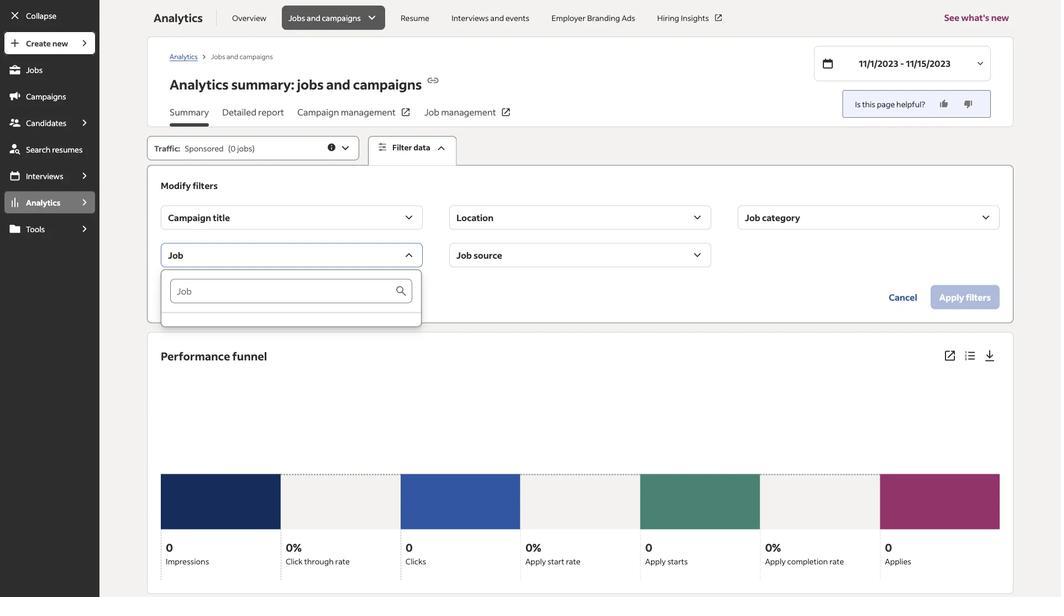 Task type: locate. For each thing, give the bounding box(es) containing it.
1 horizontal spatial interviews
[[452, 13, 489, 23]]

1 0% from the left
[[286, 540, 302, 554]]

0 vertical spatial analytics link
[[170, 52, 198, 61]]

new right create
[[52, 38, 68, 48]]

0 vertical spatial jobs
[[289, 13, 305, 23]]

3 rate from the left
[[830, 556, 845, 566]]

this page is helpful image
[[939, 98, 950, 109]]

management for job management
[[441, 106, 496, 118]]

job left the source
[[457, 249, 472, 261]]

1 rate from the left
[[335, 556, 350, 566]]

employer branding ads link
[[545, 6, 642, 30]]

0 horizontal spatial interviews
[[26, 171, 63, 181]]

0 horizontal spatial analytics link
[[3, 190, 73, 215]]

-
[[901, 58, 905, 69]]

2 0% from the left
[[526, 540, 542, 554]]

0% inside 0% click through rate
[[286, 540, 302, 554]]

0 vertical spatial jobs and campaigns
[[289, 13, 361, 23]]

filters
[[193, 180, 218, 191], [197, 291, 222, 303]]

1 horizontal spatial new
[[992, 12, 1010, 23]]

job inside dropdown button
[[457, 249, 472, 261]]

rate for 0% apply completion rate
[[830, 556, 845, 566]]

1 apply start rate image from the top
[[521, 375, 641, 530]]

funnel
[[232, 349, 267, 363]]

apply left start
[[526, 556, 546, 566]]

traffic: sponsored ( 0 jobs )
[[154, 143, 255, 153]]

1 horizontal spatial apply
[[646, 556, 666, 566]]

cancel
[[889, 291, 918, 303]]

management for campaign management
[[341, 106, 396, 118]]

jobs up campaign management
[[297, 76, 324, 93]]

0 vertical spatial campaigns
[[322, 13, 361, 23]]

0 inside 0 applies
[[885, 540, 893, 554]]

0 horizontal spatial jobs
[[26, 65, 43, 75]]

search
[[26, 144, 51, 154]]

0% click through rate
[[286, 540, 350, 566]]

0 for 0 apply starts
[[646, 540, 653, 554]]

page
[[877, 99, 895, 109]]

0 vertical spatial new
[[992, 12, 1010, 23]]

filter data button
[[368, 136, 457, 166]]

view detailed report image
[[944, 349, 957, 363]]

campaign down the analytics summary: jobs and campaigns
[[298, 106, 339, 118]]

summary:
[[231, 76, 295, 93]]

summary link
[[170, 106, 209, 127]]

rate inside 0% apply completion rate
[[830, 556, 845, 566]]

search resumes
[[26, 144, 83, 154]]

0 inside 0 impressions
[[166, 540, 173, 554]]

campaign
[[298, 106, 339, 118], [168, 212, 211, 223]]

1 vertical spatial jobs and campaigns
[[211, 52, 273, 60]]

2 vertical spatial campaigns
[[353, 76, 422, 93]]

apply
[[526, 556, 546, 566], [646, 556, 666, 566], [766, 556, 786, 566]]

1 management from the left
[[341, 106, 396, 118]]

job for job
[[168, 249, 183, 261]]

performance funnel
[[161, 349, 267, 363]]

1 apply completion rate image from the top
[[761, 375, 881, 530]]

interviews for interviews and events
[[452, 13, 489, 23]]

2 horizontal spatial apply
[[766, 556, 786, 566]]

0% for 0% click through rate
[[286, 540, 302, 554]]

1 horizontal spatial jobs and campaigns
[[289, 13, 361, 23]]

click through rate image
[[281, 375, 401, 530], [281, 474, 401, 530]]

events
[[506, 13, 530, 23]]

clicks
[[406, 556, 426, 566]]

2 click through rate image from the top
[[281, 474, 401, 530]]

1 vertical spatial new
[[52, 38, 68, 48]]

rate
[[335, 556, 350, 566], [566, 556, 581, 566], [830, 556, 845, 566]]

interviews
[[452, 13, 489, 23], [26, 171, 63, 181]]

see what's new button
[[945, 0, 1010, 36]]

filters right all at the left of the page
[[197, 291, 222, 303]]

1 horizontal spatial rate
[[566, 556, 581, 566]]

apply for 0 apply starts
[[646, 556, 666, 566]]

0 horizontal spatial campaign
[[168, 212, 211, 223]]

2 rate from the left
[[566, 556, 581, 566]]

2 horizontal spatial rate
[[830, 556, 845, 566]]

0 inside the 0 clicks
[[406, 540, 413, 554]]

0 vertical spatial interviews
[[452, 13, 489, 23]]

export as csv image
[[984, 349, 997, 363]]

1 apply from the left
[[526, 556, 546, 566]]

start
[[548, 556, 565, 566]]

3 0% from the left
[[766, 540, 781, 554]]

campaigns
[[26, 91, 66, 101]]

apply inside 0 apply starts
[[646, 556, 666, 566]]

candidates link
[[3, 111, 73, 135]]

jobs and campaigns inside button
[[289, 13, 361, 23]]

0 horizontal spatial rate
[[335, 556, 350, 566]]

candidates
[[26, 118, 66, 128]]

is
[[856, 99, 861, 109]]

management inside "link"
[[341, 106, 396, 118]]

this filters data based on the type of traffic a job received, not the sponsored status of the job itself. some jobs may receive both sponsored and organic traffic. combined view shows all traffic. image
[[327, 142, 337, 152]]

0 vertical spatial campaign
[[298, 106, 339, 118]]

create new link
[[3, 31, 73, 55]]

job inside job category popup button
[[745, 212, 761, 223]]

1 vertical spatial jobs
[[237, 143, 252, 153]]

1 vertical spatial jobs
[[211, 52, 225, 60]]

apply inside 0% apply start rate
[[526, 556, 546, 566]]

insights
[[681, 13, 709, 23]]

0 for 0 clicks
[[406, 540, 413, 554]]

location button
[[450, 205, 712, 230]]

filters inside button
[[197, 291, 222, 303]]

job up clear
[[168, 249, 183, 261]]

1 vertical spatial interviews
[[26, 171, 63, 181]]

apply left completion
[[766, 556, 786, 566]]

1 vertical spatial campaign
[[168, 212, 211, 223]]

menu bar
[[0, 31, 100, 597]]

jobs and campaigns
[[289, 13, 361, 23], [211, 52, 273, 60]]

0
[[231, 143, 236, 153], [166, 540, 173, 554], [406, 540, 413, 554], [646, 540, 653, 554], [885, 540, 893, 554]]

jobs right (
[[237, 143, 252, 153]]

sponsored
[[185, 143, 224, 153]]

hiring insights link
[[651, 6, 730, 30]]

rate right start
[[566, 556, 581, 566]]

job source button
[[450, 243, 712, 267]]

filters right modify
[[193, 180, 218, 191]]

interviews left events
[[452, 13, 489, 23]]

analytics
[[154, 11, 203, 25], [170, 52, 198, 60], [170, 76, 229, 93], [26, 197, 60, 207]]

2 management from the left
[[441, 106, 496, 118]]

rate right through
[[335, 556, 350, 566]]

campaign left the 'title'
[[168, 212, 211, 223]]

1 vertical spatial analytics link
[[3, 190, 73, 215]]

1 horizontal spatial campaign
[[298, 106, 339, 118]]

menu bar containing create new
[[0, 31, 100, 597]]

filter data
[[393, 142, 431, 152]]

2 apply from the left
[[646, 556, 666, 566]]

0 inside 0 apply starts
[[646, 540, 653, 554]]

job left category
[[745, 212, 761, 223]]

apply starts image
[[641, 375, 761, 530]]

2 vertical spatial jobs
[[26, 65, 43, 75]]

apply inside 0% apply completion rate
[[766, 556, 786, 566]]

campaign for campaign title
[[168, 212, 211, 223]]

rate inside 0% apply start rate
[[566, 556, 581, 566]]

)
[[252, 143, 255, 153]]

job down show shareable url icon
[[425, 106, 440, 118]]

campaign for campaign management
[[298, 106, 339, 118]]

2 apply completion rate image from the top
[[761, 474, 881, 530]]

0 horizontal spatial apply
[[526, 556, 546, 566]]

0 horizontal spatial jobs
[[237, 143, 252, 153]]

1 horizontal spatial 0%
[[526, 540, 542, 554]]

rate for 0% click through rate
[[335, 556, 350, 566]]

0 for 0 applies
[[885, 540, 893, 554]]

rate right completion
[[830, 556, 845, 566]]

table view image
[[964, 349, 977, 363]]

management
[[341, 106, 396, 118], [441, 106, 496, 118]]

0 horizontal spatial 0%
[[286, 540, 302, 554]]

3 apply from the left
[[766, 556, 786, 566]]

overview link
[[226, 6, 273, 30]]

job inside job popup button
[[168, 249, 183, 261]]

0 impressions
[[166, 540, 209, 566]]

1 horizontal spatial management
[[441, 106, 496, 118]]

apply start rate image
[[521, 375, 641, 530], [521, 474, 641, 530]]

new right what's
[[992, 12, 1010, 23]]

tools link
[[3, 217, 73, 241]]

job inside job management link
[[425, 106, 440, 118]]

apply for 0% apply completion rate
[[766, 556, 786, 566]]

campaign inside popup button
[[168, 212, 211, 223]]

search resumes link
[[3, 137, 96, 161]]

clear all filters button
[[161, 285, 222, 309]]

1 vertical spatial filters
[[197, 291, 222, 303]]

interviews down the search resumes link
[[26, 171, 63, 181]]

jobs inside button
[[289, 13, 305, 23]]

show shareable url image
[[427, 74, 440, 87]]

clicks image
[[401, 375, 521, 530]]

and
[[307, 13, 321, 23], [491, 13, 504, 23], [227, 52, 238, 60], [326, 76, 351, 93]]

rate inside 0% click through rate
[[335, 556, 350, 566]]

job
[[425, 106, 440, 118], [745, 212, 761, 223], [168, 249, 183, 261], [457, 249, 472, 261]]

apply left starts
[[646, 556, 666, 566]]

2 horizontal spatial jobs
[[289, 13, 305, 23]]

1 horizontal spatial analytics link
[[170, 52, 198, 61]]

(
[[228, 143, 231, 153]]

campaign inside "link"
[[298, 106, 339, 118]]

collapse
[[26, 11, 57, 20]]

source
[[474, 249, 502, 261]]

0 vertical spatial jobs
[[297, 76, 324, 93]]

0 horizontal spatial management
[[341, 106, 396, 118]]

0% inside 0% apply start rate
[[526, 540, 542, 554]]

apply completion rate image
[[761, 375, 881, 530], [761, 474, 881, 530]]

data
[[414, 142, 431, 152]]

0% inside 0% apply completion rate
[[766, 540, 781, 554]]

analytics link
[[170, 52, 198, 61], [3, 190, 73, 215]]

apply for 0% apply start rate
[[526, 556, 546, 566]]

impressions
[[166, 556, 209, 566]]

2 horizontal spatial 0%
[[766, 540, 781, 554]]



Task type: describe. For each thing, give the bounding box(es) containing it.
impressions image
[[161, 375, 281, 530]]

campaign title button
[[161, 205, 423, 230]]

see
[[945, 12, 960, 23]]

employer branding ads
[[552, 13, 636, 23]]

collapse button
[[3, 3, 96, 28]]

job button
[[161, 243, 423, 267]]

job management link
[[425, 106, 512, 127]]

modify
[[161, 180, 191, 191]]

location
[[457, 212, 494, 223]]

0 for 0 impressions
[[166, 540, 173, 554]]

rate for 0% apply start rate
[[566, 556, 581, 566]]

0 vertical spatial filters
[[193, 180, 218, 191]]

interviews and events link
[[445, 6, 536, 30]]

job for job category
[[745, 212, 761, 223]]

interviews for interviews
[[26, 171, 63, 181]]

0% apply start rate
[[526, 540, 581, 566]]

category
[[763, 212, 801, 223]]

0 horizontal spatial new
[[52, 38, 68, 48]]

0% for 0% apply start rate
[[526, 540, 542, 554]]

applies
[[885, 556, 912, 566]]

jobs and campaigns button
[[282, 6, 385, 30]]

clear
[[161, 291, 183, 303]]

tools
[[26, 224, 45, 234]]

detailed report link
[[222, 106, 284, 127]]

resume
[[401, 13, 430, 23]]

1 horizontal spatial jobs
[[297, 76, 324, 93]]

modify filters
[[161, 180, 218, 191]]

summary
[[170, 106, 209, 118]]

job category
[[745, 212, 801, 223]]

campaign management
[[298, 106, 396, 118]]

title
[[213, 212, 230, 223]]

detailed
[[222, 106, 257, 118]]

campaigns link
[[3, 84, 96, 108]]

0% for 0% apply completion rate
[[766, 540, 781, 554]]

0 apply starts
[[646, 540, 688, 566]]

overview
[[232, 13, 267, 23]]

0 applies
[[885, 540, 912, 566]]

0 horizontal spatial jobs and campaigns
[[211, 52, 273, 60]]

1 click through rate image from the top
[[281, 375, 401, 530]]

job source
[[457, 249, 502, 261]]

11/15/2023
[[906, 58, 951, 69]]

this
[[863, 99, 876, 109]]

1 vertical spatial campaigns
[[240, 52, 273, 60]]

1 horizontal spatial jobs
[[211, 52, 225, 60]]

through
[[304, 556, 334, 566]]

clear all filters
[[161, 291, 222, 303]]

is this page helpful?
[[856, 99, 926, 109]]

job management
[[425, 106, 496, 118]]

interviews link
[[3, 164, 73, 188]]

analytics summary: jobs and campaigns
[[170, 76, 422, 93]]

ads
[[622, 13, 636, 23]]

see what's new
[[945, 12, 1010, 23]]

click
[[286, 556, 303, 566]]

job for job management
[[425, 106, 440, 118]]

branding
[[587, 13, 620, 23]]

filter
[[393, 142, 412, 152]]

campaigns inside button
[[322, 13, 361, 23]]

job for job source
[[457, 249, 472, 261]]

this page is not helpful image
[[963, 98, 974, 109]]

interviews and events
[[452, 13, 530, 23]]

what's
[[962, 12, 990, 23]]

completion
[[788, 556, 828, 566]]

job category button
[[738, 205, 1000, 230]]

report
[[258, 106, 284, 118]]

resume link
[[394, 6, 436, 30]]

11/1/2023 - 11/15/2023
[[859, 58, 951, 69]]

employer
[[552, 13, 586, 23]]

2 apply start rate image from the top
[[521, 474, 641, 530]]

job list box
[[162, 270, 421, 327]]

starts
[[668, 556, 688, 566]]

helpful?
[[897, 99, 926, 109]]

all
[[185, 291, 195, 303]]

hiring
[[658, 13, 680, 23]]

and inside button
[[307, 13, 321, 23]]

new inside button
[[992, 12, 1010, 23]]

performance
[[161, 349, 230, 363]]

campaign management link
[[298, 106, 411, 127]]

applies image
[[880, 375, 1000, 530]]

0% apply completion rate
[[766, 540, 845, 566]]

resumes
[[52, 144, 83, 154]]

cancel button
[[880, 285, 927, 309]]

create
[[26, 38, 51, 48]]

11/1/2023
[[859, 58, 899, 69]]

0 clicks
[[406, 540, 426, 566]]

detailed report
[[222, 106, 284, 118]]

jobs link
[[3, 58, 96, 82]]

traffic:
[[154, 143, 180, 153]]

create new
[[26, 38, 68, 48]]

Job field
[[170, 279, 395, 303]]

hiring insights
[[658, 13, 709, 23]]



Task type: vqa. For each thing, say whether or not it's contained in the screenshot.
0%
yes



